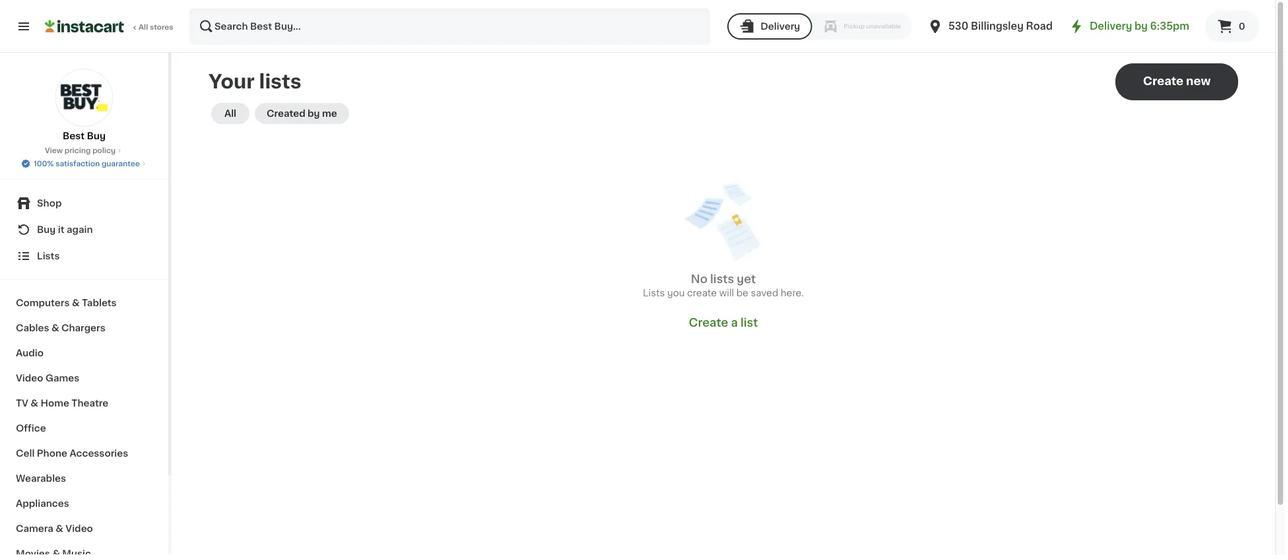 Task type: describe. For each thing, give the bounding box(es) containing it.
create a list
[[689, 317, 758, 328]]

all stores
[[139, 23, 173, 31]]

create
[[687, 288, 717, 298]]

0 horizontal spatial buy
[[37, 225, 56, 234]]

cell phone accessories link
[[8, 441, 160, 466]]

computers & tablets
[[16, 298, 117, 308]]

cell phone accessories
[[16, 449, 128, 458]]

accessories
[[70, 449, 128, 458]]

chargers
[[61, 323, 105, 333]]

policy
[[92, 147, 116, 154]]

buy it again
[[37, 225, 93, 234]]

appliances link
[[8, 491, 160, 516]]

here.
[[781, 288, 804, 298]]

create new
[[1143, 76, 1211, 87]]

yet
[[737, 274, 756, 285]]

it
[[58, 225, 64, 234]]

delivery button
[[727, 13, 812, 40]]

cables & chargers link
[[8, 315, 160, 341]]

be
[[736, 288, 748, 298]]

create for create a list
[[689, 317, 728, 328]]

your lists
[[209, 72, 301, 91]]

tablets
[[82, 298, 117, 308]]

camera & video link
[[8, 516, 160, 541]]

& for computers
[[72, 298, 80, 308]]

100% satisfaction guarantee button
[[21, 156, 148, 169]]

0
[[1239, 22, 1245, 31]]

1 horizontal spatial video
[[66, 524, 93, 533]]

by for delivery
[[1135, 21, 1148, 31]]

& for camera
[[56, 524, 63, 533]]

lists for no
[[710, 274, 734, 285]]

cell
[[16, 449, 35, 458]]

office
[[16, 424, 46, 433]]

a
[[731, 317, 738, 328]]

lists inside no lists yet lists you create will be saved here.
[[643, 288, 665, 298]]

delivery by 6:35pm link
[[1069, 18, 1189, 34]]

will
[[719, 288, 734, 298]]

guarantee
[[102, 160, 140, 167]]

satisfaction
[[56, 160, 100, 167]]

tv & home theatre link
[[8, 391, 160, 416]]

lists link
[[8, 243, 160, 269]]

buy it again link
[[8, 216, 160, 243]]

service type group
[[727, 13, 912, 40]]

create for create new
[[1143, 76, 1184, 87]]

all for all
[[224, 109, 236, 118]]

games
[[45, 374, 79, 383]]

created
[[267, 109, 305, 118]]

created by me
[[267, 109, 337, 118]]

view
[[45, 147, 63, 154]]

computers
[[16, 298, 70, 308]]

appliances
[[16, 499, 69, 508]]

delivery for delivery
[[760, 22, 800, 31]]

0 vertical spatial lists
[[37, 251, 60, 261]]



Task type: vqa. For each thing, say whether or not it's contained in the screenshot.
Delivery inside button
yes



Task type: locate. For each thing, give the bounding box(es) containing it.
1 vertical spatial lists
[[643, 288, 665, 298]]

lists
[[37, 251, 60, 261], [643, 288, 665, 298]]

0 vertical spatial create
[[1143, 76, 1184, 87]]

camera
[[16, 524, 53, 533]]

wearables
[[16, 474, 66, 483]]

cables
[[16, 323, 49, 333]]

& inside 'camera & video' link
[[56, 524, 63, 533]]

0 horizontal spatial lists
[[37, 251, 60, 261]]

0 horizontal spatial all
[[139, 23, 148, 31]]

100% satisfaction guarantee
[[34, 160, 140, 167]]

shop link
[[8, 190, 160, 216]]

1 vertical spatial by
[[308, 109, 320, 118]]

& for cables
[[51, 323, 59, 333]]

all left stores
[[139, 23, 148, 31]]

1 vertical spatial all
[[224, 109, 236, 118]]

no
[[691, 274, 707, 285]]

video games
[[16, 374, 79, 383]]

pricing
[[65, 147, 91, 154]]

& for tv
[[31, 399, 38, 408]]

all for all stores
[[139, 23, 148, 31]]

by for created
[[308, 109, 320, 118]]

create
[[1143, 76, 1184, 87], [689, 317, 728, 328]]

best buy link
[[55, 69, 113, 143]]

you
[[667, 288, 685, 298]]

me
[[322, 109, 337, 118]]

lists
[[259, 72, 301, 91], [710, 274, 734, 285]]

1 horizontal spatial buy
[[87, 131, 106, 141]]

&
[[72, 298, 80, 308], [51, 323, 59, 333], [31, 399, 38, 408], [56, 524, 63, 533]]

buy up policy
[[87, 131, 106, 141]]

delivery
[[1090, 21, 1132, 31], [760, 22, 800, 31]]

0 vertical spatial video
[[16, 374, 43, 383]]

& right camera
[[56, 524, 63, 533]]

create a list link
[[689, 315, 758, 330]]

create left new in the top right of the page
[[1143, 76, 1184, 87]]

lists down it
[[37, 251, 60, 261]]

video games link
[[8, 366, 160, 391]]

saved
[[751, 288, 778, 298]]

1 horizontal spatial lists
[[643, 288, 665, 298]]

lists up the will on the right
[[710, 274, 734, 285]]

530 billingsley road button
[[927, 8, 1053, 45]]

video down appliances link
[[66, 524, 93, 533]]

1 horizontal spatial by
[[1135, 21, 1148, 31]]

1 horizontal spatial lists
[[710, 274, 734, 285]]

computers & tablets link
[[8, 290, 160, 315]]

theatre
[[72, 399, 108, 408]]

all stores link
[[45, 8, 174, 45]]

lists inside no lists yet lists you create will be saved here.
[[710, 274, 734, 285]]

Search field
[[190, 9, 709, 44]]

lists for your
[[259, 72, 301, 91]]

0 vertical spatial lists
[[259, 72, 301, 91]]

& inside cables & chargers link
[[51, 323, 59, 333]]

create left a
[[689, 317, 728, 328]]

instacart logo image
[[45, 18, 124, 34]]

& right tv
[[31, 399, 38, 408]]

new
[[1186, 76, 1211, 87]]

0 horizontal spatial create
[[689, 317, 728, 328]]

all button
[[211, 103, 249, 124]]

by inside 'link'
[[1135, 21, 1148, 31]]

tv
[[16, 399, 28, 408]]

0 horizontal spatial by
[[308, 109, 320, 118]]

delivery for delivery by 6:35pm
[[1090, 21, 1132, 31]]

created by me button
[[255, 103, 349, 124]]

cables & chargers
[[16, 323, 105, 333]]

by left me
[[308, 109, 320, 118]]

0 button
[[1205, 11, 1259, 42]]

530 billingsley road
[[949, 21, 1053, 31]]

0 vertical spatial by
[[1135, 21, 1148, 31]]

0 horizontal spatial video
[[16, 374, 43, 383]]

your
[[209, 72, 255, 91]]

1 vertical spatial lists
[[710, 274, 734, 285]]

home
[[41, 399, 69, 408]]

again
[[67, 225, 93, 234]]

camera & video
[[16, 524, 93, 533]]

view pricing policy link
[[45, 145, 123, 156]]

best buy logo image
[[55, 69, 113, 127]]

video down audio
[[16, 374, 43, 383]]

all inside button
[[224, 109, 236, 118]]

delivery inside "button"
[[760, 22, 800, 31]]

1 horizontal spatial all
[[224, 109, 236, 118]]

None search field
[[189, 8, 710, 45]]

1 horizontal spatial create
[[1143, 76, 1184, 87]]

0 horizontal spatial lists
[[259, 72, 301, 91]]

& inside the "computers & tablets" link
[[72, 298, 80, 308]]

1 horizontal spatial delivery
[[1090, 21, 1132, 31]]

100%
[[34, 160, 54, 167]]

530
[[949, 21, 968, 31]]

view pricing policy
[[45, 147, 116, 154]]

lists up created
[[259, 72, 301, 91]]

video
[[16, 374, 43, 383], [66, 524, 93, 533]]

buy
[[87, 131, 106, 141], [37, 225, 56, 234]]

best
[[63, 131, 85, 141]]

no lists yet lists you create will be saved here.
[[643, 274, 804, 298]]

tv & home theatre
[[16, 399, 108, 408]]

by inside button
[[308, 109, 320, 118]]

by
[[1135, 21, 1148, 31], [308, 109, 320, 118]]

create inside create a list link
[[689, 317, 728, 328]]

lists left you
[[643, 288, 665, 298]]

create new button
[[1115, 63, 1238, 100]]

audio link
[[8, 341, 160, 366]]

& right "cables"
[[51, 323, 59, 333]]

wearables link
[[8, 466, 160, 491]]

best buy
[[63, 131, 106, 141]]

0 horizontal spatial delivery
[[760, 22, 800, 31]]

office link
[[8, 416, 160, 441]]

road
[[1026, 21, 1053, 31]]

all
[[139, 23, 148, 31], [224, 109, 236, 118]]

audio
[[16, 348, 44, 358]]

all down your
[[224, 109, 236, 118]]

by left 6:35pm
[[1135, 21, 1148, 31]]

shop
[[37, 199, 62, 208]]

1 vertical spatial video
[[66, 524, 93, 533]]

0 vertical spatial all
[[139, 23, 148, 31]]

list
[[741, 317, 758, 328]]

1 vertical spatial create
[[689, 317, 728, 328]]

6:35pm
[[1150, 21, 1189, 31]]

0 vertical spatial buy
[[87, 131, 106, 141]]

phone
[[37, 449, 67, 458]]

delivery inside 'link'
[[1090, 21, 1132, 31]]

1 vertical spatial buy
[[37, 225, 56, 234]]

billingsley
[[971, 21, 1024, 31]]

create inside create new button
[[1143, 76, 1184, 87]]

delivery by 6:35pm
[[1090, 21, 1189, 31]]

& left tablets
[[72, 298, 80, 308]]

buy left it
[[37, 225, 56, 234]]

stores
[[150, 23, 173, 31]]

& inside the "tv & home theatre" link
[[31, 399, 38, 408]]



